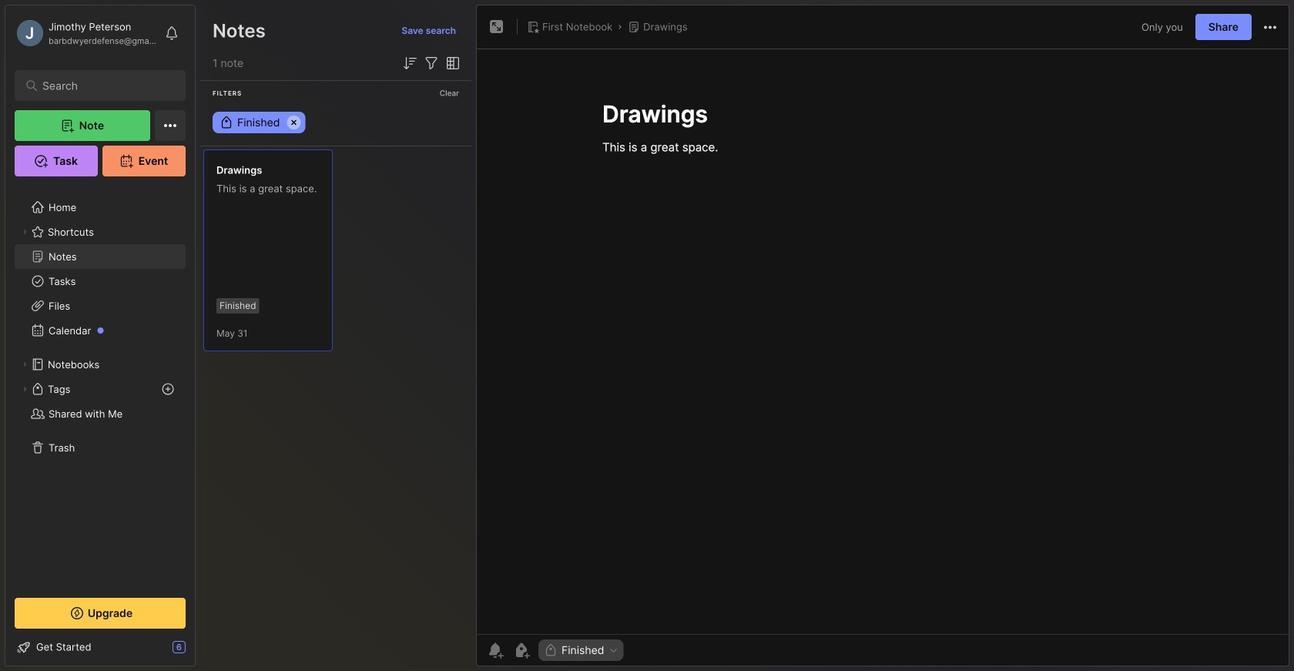 Task type: locate. For each thing, give the bounding box(es) containing it.
More actions field
[[1262, 17, 1280, 37]]

None search field
[[42, 76, 165, 95]]

tree
[[5, 186, 195, 584]]

main element
[[0, 0, 200, 671]]

more actions image
[[1262, 18, 1280, 37]]

View options field
[[441, 54, 462, 72]]

add tag image
[[513, 641, 531, 660]]

expand note image
[[488, 18, 506, 36]]

expand notebooks image
[[20, 360, 29, 369]]

none search field inside the main element
[[42, 76, 165, 95]]

Help and Learning task checklist field
[[5, 635, 195, 660]]

add filters image
[[422, 54, 441, 72]]



Task type: describe. For each thing, give the bounding box(es) containing it.
Account field
[[15, 18, 157, 49]]

tree inside the main element
[[5, 186, 195, 584]]

Note Editor text field
[[477, 49, 1289, 634]]

note window element
[[476, 5, 1290, 671]]

Search text field
[[42, 79, 165, 93]]

Finished Tag actions field
[[605, 645, 619, 656]]

expand tags image
[[20, 385, 29, 394]]

Sort options field
[[401, 54, 419, 72]]

Add filters field
[[422, 54, 441, 72]]

add a reminder image
[[486, 641, 505, 660]]

click to collapse image
[[195, 643, 206, 661]]



Task type: vqa. For each thing, say whether or not it's contained in the screenshot.
Highlight field
no



